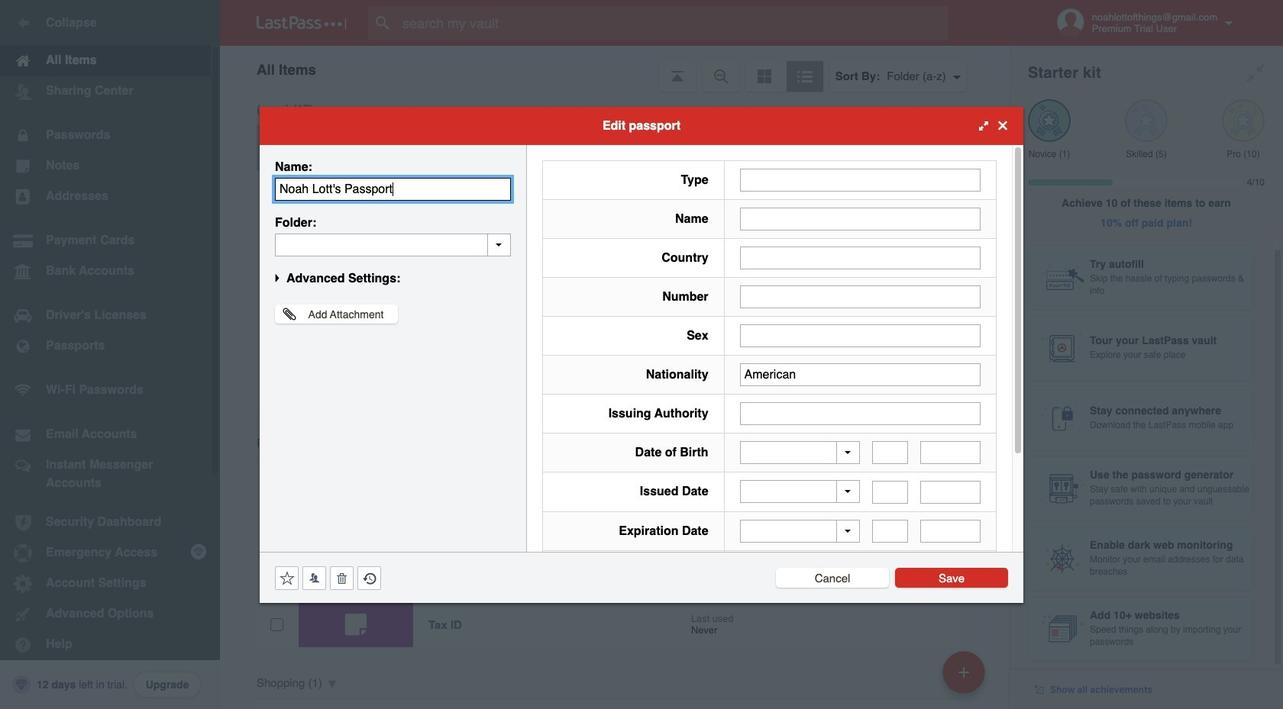 Task type: describe. For each thing, give the bounding box(es) containing it.
search my vault text field
[[368, 6, 979, 40]]

new item navigation
[[937, 647, 995, 710]]

Search search field
[[368, 6, 979, 40]]



Task type: locate. For each thing, give the bounding box(es) containing it.
None text field
[[740, 207, 981, 230], [275, 233, 511, 256], [740, 285, 981, 308], [872, 442, 909, 464], [921, 481, 981, 504], [872, 520, 909, 543], [921, 520, 981, 543], [740, 207, 981, 230], [275, 233, 511, 256], [740, 285, 981, 308], [872, 442, 909, 464], [921, 481, 981, 504], [872, 520, 909, 543], [921, 520, 981, 543]]

None text field
[[740, 168, 981, 191], [275, 178, 511, 201], [740, 246, 981, 269], [740, 324, 981, 347], [740, 363, 981, 386], [740, 402, 981, 425], [921, 442, 981, 464], [872, 481, 909, 504], [740, 168, 981, 191], [275, 178, 511, 201], [740, 246, 981, 269], [740, 324, 981, 347], [740, 363, 981, 386], [740, 402, 981, 425], [921, 442, 981, 464], [872, 481, 909, 504]]

vault options navigation
[[220, 46, 1010, 92]]

new item image
[[959, 667, 969, 678]]

lastpass image
[[257, 16, 347, 30]]

main navigation navigation
[[0, 0, 220, 710]]

dialog
[[260, 107, 1024, 662]]



